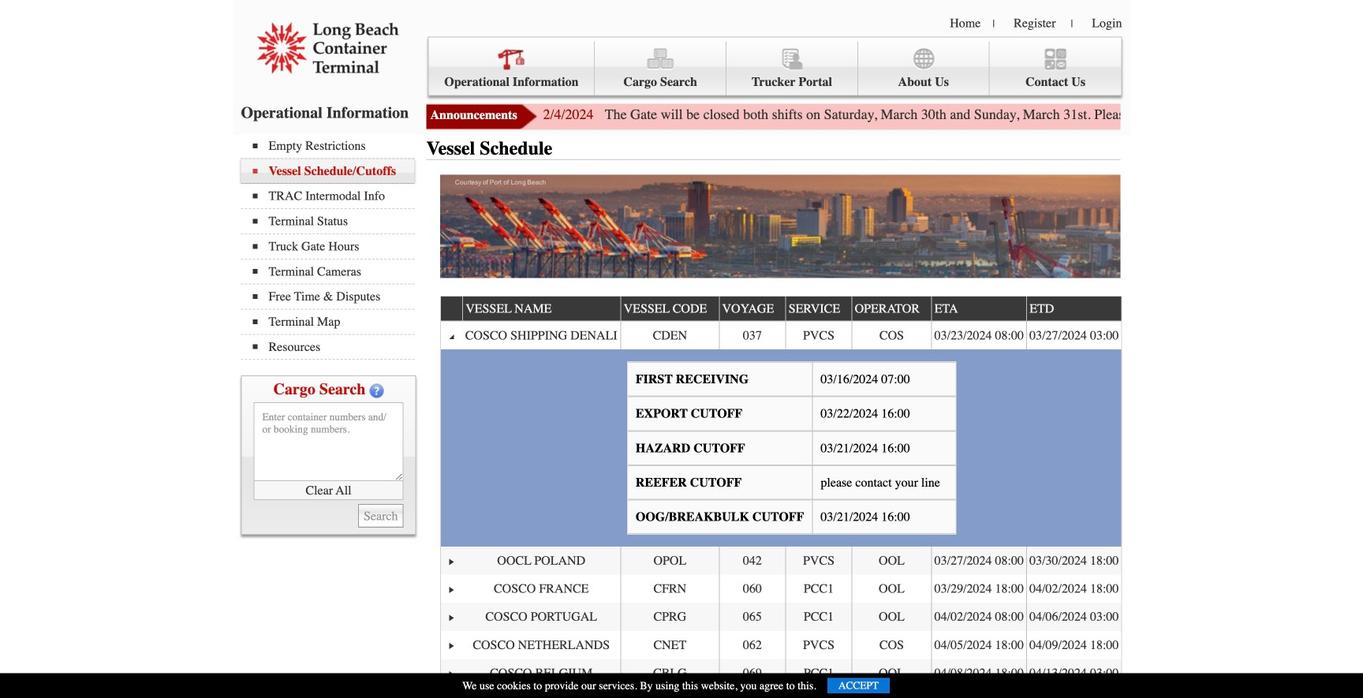Task type: vqa. For each thing, say whether or not it's contained in the screenshot.
the Long within the Welcome to the home of the highly anticipated Middle Harbor Terminal in the Port of Long Beach.
no



Task type: describe. For each thing, give the bounding box(es) containing it.
3 row from the top
[[441, 350, 1121, 547]]

7 row from the top
[[441, 631, 1121, 659]]

2 row from the top
[[441, 321, 1121, 350]]

Enter container numbers and/ or booking numbers.  text field
[[254, 402, 404, 481]]

9 row from the top
[[441, 687, 1121, 698]]

5 row from the top
[[441, 575, 1121, 603]]

6 row from the top
[[441, 603, 1121, 631]]

4 row from the top
[[441, 547, 1121, 575]]

8 row from the top
[[441, 659, 1121, 687]]



Task type: locate. For each thing, give the bounding box(es) containing it.
0 vertical spatial menu bar
[[428, 37, 1122, 96]]

row group
[[441, 321, 1121, 698]]

cell
[[441, 321, 462, 350], [462, 321, 620, 350], [620, 321, 719, 350], [719, 321, 785, 350], [785, 321, 852, 350], [852, 321, 931, 350], [931, 321, 1026, 350], [1026, 321, 1121, 350], [441, 350, 462, 547], [441, 547, 462, 575], [462, 547, 620, 575], [620, 547, 719, 575], [719, 547, 785, 575], [785, 547, 852, 575], [852, 547, 931, 575], [931, 547, 1026, 575], [1026, 547, 1121, 575], [441, 575, 462, 603], [462, 575, 620, 603], [620, 575, 719, 603], [719, 575, 785, 603], [785, 575, 852, 603], [852, 575, 931, 603], [931, 575, 1026, 603], [1026, 575, 1121, 603], [441, 603, 462, 631], [462, 603, 620, 631], [620, 603, 719, 631], [719, 603, 785, 631], [785, 603, 852, 631], [852, 603, 931, 631], [931, 603, 1026, 631], [1026, 603, 1121, 631], [441, 631, 462, 659], [462, 631, 620, 659], [620, 631, 719, 659], [719, 631, 785, 659], [785, 631, 852, 659], [852, 631, 931, 659], [931, 631, 1026, 659], [1026, 631, 1121, 659], [441, 659, 462, 687], [462, 659, 620, 687], [620, 659, 719, 687], [719, 659, 785, 687], [785, 659, 852, 687], [852, 659, 931, 687], [931, 659, 1026, 687], [1026, 659, 1121, 687], [462, 687, 620, 698], [620, 687, 719, 698], [719, 687, 785, 698], [785, 687, 852, 698], [852, 687, 931, 698], [931, 687, 1026, 698], [1026, 687, 1121, 698]]

1 row from the top
[[441, 295, 1123, 321]]

None submit
[[358, 504, 404, 528]]

column header
[[441, 297, 462, 321]]

1 horizontal spatial menu bar
[[428, 37, 1122, 96]]

menu bar
[[428, 37, 1122, 96], [241, 134, 422, 360]]

0 horizontal spatial menu bar
[[241, 134, 422, 360]]

1 vertical spatial menu bar
[[241, 134, 422, 360]]

row
[[441, 295, 1123, 321], [441, 321, 1121, 350], [441, 350, 1121, 547], [441, 547, 1121, 575], [441, 575, 1121, 603], [441, 603, 1121, 631], [441, 631, 1121, 659], [441, 659, 1121, 687], [441, 687, 1121, 698]]

tree grid
[[441, 295, 1123, 698]]



